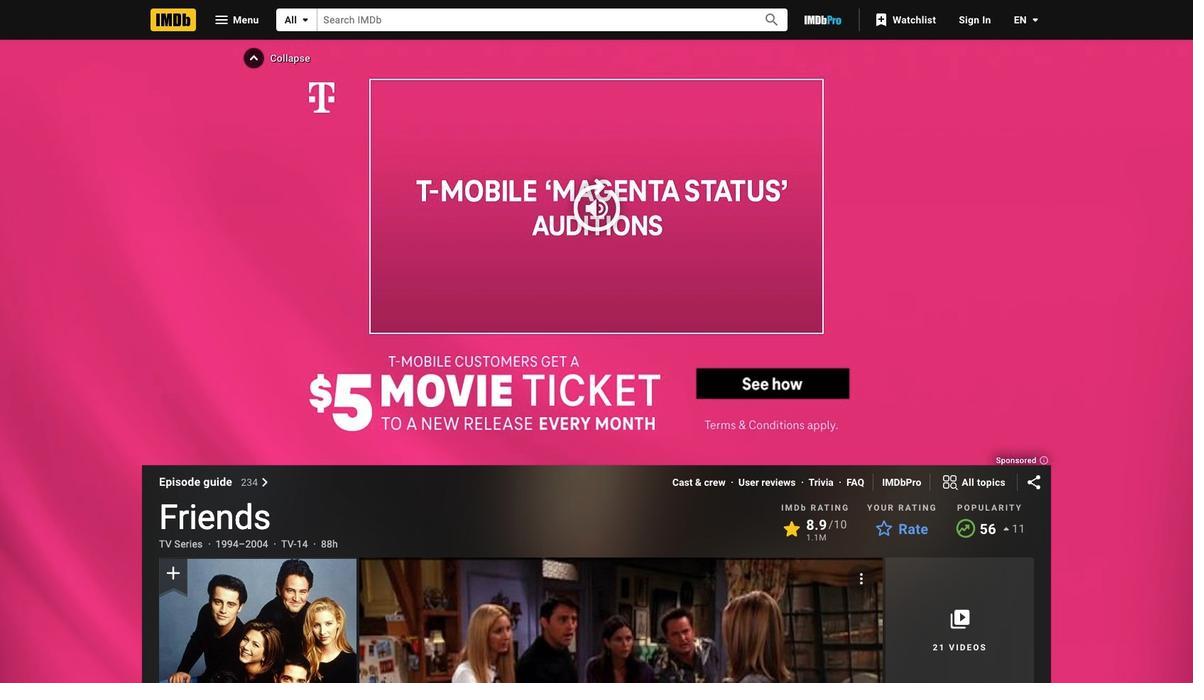 Task type: vqa. For each thing, say whether or not it's contained in the screenshot.
INDIGENOUS
no



Task type: locate. For each thing, give the bounding box(es) containing it.
categories image
[[942, 474, 959, 491]]

video autoplay preference image
[[853, 571, 870, 588]]

None search field
[[276, 9, 788, 31]]

Search IMDb text field
[[318, 9, 748, 31]]

trailer 2 for friends: the complete series image
[[360, 558, 883, 684]]

chevron right inline image
[[261, 479, 270, 487]]

None field
[[318, 9, 748, 31]]

group
[[360, 558, 883, 684], [159, 558, 357, 684]]

watchlist image
[[873, 11, 890, 28]]

watch friends: the complete series element
[[360, 558, 883, 684], [360, 558, 883, 684]]

0 horizontal spatial group
[[159, 558, 357, 684]]

arrow drop down image
[[297, 11, 314, 28]]

1 horizontal spatial group
[[360, 558, 883, 684]]



Task type: describe. For each thing, give the bounding box(es) containing it.
menu image
[[213, 11, 230, 28]]

arrow drop down image
[[1027, 11, 1044, 28]]

home image
[[151, 9, 196, 31]]

submit search image
[[764, 12, 781, 29]]

arrow drop up image
[[998, 521, 1015, 538]]

jennifer aniston, courteney cox, lisa kudrow, matt leblanc, matthew perry, and david schwimmer in friends (1994) image
[[159, 559, 357, 684]]

share on social media image
[[1026, 474, 1043, 491]]



